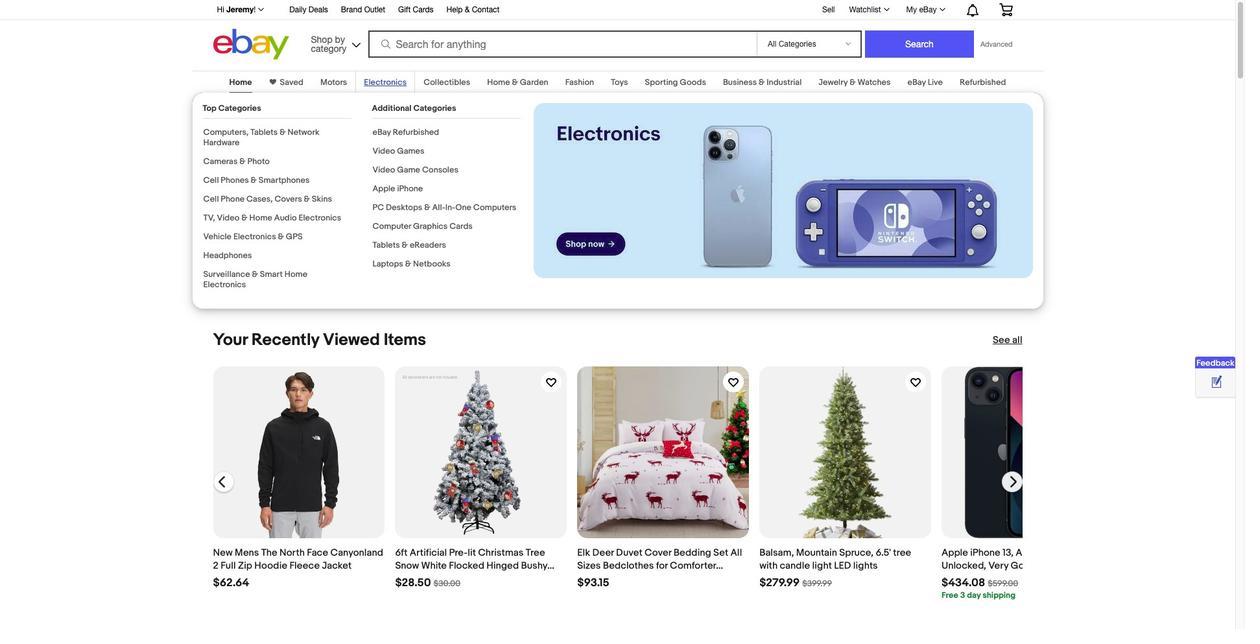 Task type: locate. For each thing, give the bounding box(es) containing it.
viewed
[[323, 330, 380, 350]]

shop by category button
[[305, 29, 364, 57]]

$93.15 text field
[[577, 577, 609, 590]]

video right tv,
[[217, 213, 240, 223]]

tablets up photo
[[250, 127, 278, 137]]

fleece
[[290, 560, 320, 572]]

cover
[[645, 547, 671, 559]]

cards down one
[[450, 221, 473, 232]]

pre-
[[449, 547, 468, 559]]

0 vertical spatial to
[[251, 102, 274, 133]]

christmas down sizes
[[577, 573, 623, 585]]

1 horizontal spatial categories
[[413, 103, 456, 114]]

outlet
[[364, 5, 385, 14]]

computer
[[373, 221, 411, 232]]

home up off.
[[285, 269, 307, 280]]

cards inside additional categories element
[[450, 221, 473, 232]]

gift cards link
[[398, 3, 434, 18]]

previous price $399.99 text field
[[802, 578, 832, 589]]

duvet
[[616, 547, 643, 559]]

0 vertical spatial apple
[[373, 184, 395, 194]]

cell phones & smartphones
[[203, 175, 310, 185]]

home down the cases,
[[249, 213, 272, 223]]

0 horizontal spatial christmas
[[478, 547, 524, 559]]

categories
[[218, 103, 261, 114], [413, 103, 456, 114]]

set
[[713, 547, 728, 559]]

recently
[[251, 330, 319, 350]]

$279.99 text field
[[760, 577, 800, 590]]

business & industrial
[[723, 77, 802, 88]]

1 vertical spatial video
[[373, 165, 395, 175]]

categories up computers,
[[218, 103, 261, 114]]

0 horizontal spatial tablets
[[250, 127, 278, 137]]

home inside surveillance & smart home electronics
[[285, 269, 307, 280]]

0 horizontal spatial cards
[[413, 5, 434, 14]]

1 vertical spatial to
[[288, 169, 299, 183]]

None submit
[[865, 30, 974, 58]]

ebay right the my
[[919, 5, 937, 14]]

& down the tablets & ereaders
[[405, 259, 411, 269]]

refurbished up games
[[393, 127, 439, 137]]

jewelry & watches link
[[819, 77, 891, 88]]

$62.64
[[213, 577, 249, 589]]

christmas inside elk deer duvet cover bedding set all sizes bedclothes for comforter christmas 3d
[[577, 573, 623, 585]]

shop by category banner
[[210, 0, 1022, 63]]

1 vertical spatial christmas
[[577, 573, 623, 585]]

face
[[307, 547, 328, 559]]

fashion
[[565, 77, 594, 88]]

0 vertical spatial the
[[378, 169, 396, 183]]

get the coupon
[[225, 220, 305, 233]]

gift
[[398, 5, 411, 14]]

refurbished link
[[960, 77, 1006, 88]]

off
[[333, 102, 365, 133]]

cell down cameras
[[203, 175, 219, 185]]

1 horizontal spatial christmas
[[577, 573, 623, 585]]

$434.08
[[942, 577, 985, 589]]

Search for anything text field
[[370, 32, 754, 56]]

jeremy
[[226, 5, 254, 14]]

video game consoles
[[373, 165, 458, 175]]

1 vertical spatial tree
[[395, 573, 415, 585]]

cards right "gift"
[[413, 5, 434, 14]]

christmas up hinged
[[478, 547, 524, 559]]

2 vertical spatial ebay
[[373, 127, 391, 137]]

deals
[[309, 5, 328, 14]]

0 horizontal spatial apple
[[373, 184, 395, 194]]

& left all-
[[424, 202, 430, 213]]

1 vertical spatial tablets
[[373, 240, 400, 250]]

1 horizontal spatial tree
[[526, 547, 545, 559]]

motors
[[320, 77, 347, 88]]

surveillance & smart home electronics link
[[203, 269, 307, 290]]

apple up unlocked,
[[942, 547, 968, 559]]

& right help
[[465, 5, 470, 14]]

3
[[960, 590, 965, 601]]

up
[[213, 102, 245, 133]]

!
[[254, 5, 256, 14]]

by
[[335, 34, 345, 44]]

1 horizontal spatial tablets
[[373, 240, 400, 250]]

1 vertical spatial apple
[[942, 547, 968, 559]]

apple inside additional categories element
[[373, 184, 395, 194]]

computers, tablets & network hardware link
[[203, 127, 320, 148]]

home
[[229, 77, 252, 88], [487, 77, 510, 88], [249, 213, 272, 223], [285, 269, 307, 280]]

0 vertical spatial iphone
[[397, 184, 423, 194]]

to left a
[[288, 169, 299, 183]]

help & contact link
[[447, 3, 500, 18]]

led
[[834, 560, 851, 572]]

apple up "pc"
[[373, 184, 395, 194]]

ebay up video games link
[[373, 127, 391, 137]]

1 cell from the top
[[203, 175, 219, 185]]

apple inside 'apple iphone 13, a2482, 128gb, unlocked, very good condition $434.08 $599.00 free 3 day shipping'
[[942, 547, 968, 559]]

consoles
[[422, 165, 458, 175]]

video left games
[[373, 146, 395, 156]]

cell up tv,
[[203, 194, 219, 204]]

gps
[[286, 232, 303, 242]]

1 categories from the left
[[218, 103, 261, 114]]

white
[[421, 560, 447, 572]]

0 vertical spatial cell
[[203, 175, 219, 185]]

0 vertical spatial tablets
[[250, 127, 278, 137]]

2 categories from the left
[[413, 103, 456, 114]]

0 vertical spatial tree
[[526, 547, 545, 559]]

1 vertical spatial refurbished
[[393, 127, 439, 137]]

& inside account navigation
[[465, 5, 470, 14]]

1 vertical spatial cell
[[203, 194, 219, 204]]

0 horizontal spatial iphone
[[397, 184, 423, 194]]

ebay for live
[[908, 77, 926, 88]]

cameras & photo link
[[203, 156, 270, 167]]

tree
[[526, 547, 545, 559], [395, 573, 415, 585]]

2 vertical spatial video
[[217, 213, 240, 223]]

iphone for apple iphone
[[397, 184, 423, 194]]

computer graphics cards
[[373, 221, 473, 232]]

iphone inside 'apple iphone 13, a2482, 128gb, unlocked, very good condition $434.08 $599.00 free 3 day shipping'
[[970, 547, 1001, 559]]

1 vertical spatial iphone
[[970, 547, 1001, 559]]

tree down snow
[[395, 573, 415, 585]]

lit
[[468, 547, 476, 559]]

home & garden link
[[487, 77, 548, 88]]

ebay inside additional categories element
[[373, 127, 391, 137]]

top
[[203, 103, 216, 114]]

0 vertical spatial video
[[373, 146, 395, 156]]

deer
[[593, 547, 614, 559]]

& right business
[[759, 77, 765, 88]]

coupon
[[266, 220, 305, 233]]

for
[[656, 560, 668, 572]]

sell
[[822, 5, 835, 14]]

new mens the north face canyonland 2 full zip hoodie fleece jacket $62.64
[[213, 547, 383, 589]]

iphone down the game
[[397, 184, 423, 194]]

& left gps
[[278, 232, 284, 242]]

home left garden
[[487, 77, 510, 88]]

iphone inside additional categories element
[[397, 184, 423, 194]]

electronics - shop now image
[[533, 103, 1033, 278]]

brand outlet link
[[341, 3, 385, 18]]

$62.64 text field
[[213, 577, 249, 590]]

ebay left live
[[908, 77, 926, 88]]

game
[[397, 165, 420, 175]]

0 horizontal spatial tree
[[395, 573, 415, 585]]

0 horizontal spatial refurbished
[[393, 127, 439, 137]]

electronics
[[364, 77, 407, 88], [299, 213, 341, 223], [233, 232, 276, 242], [203, 280, 246, 290]]

1 horizontal spatial iphone
[[970, 547, 1001, 559]]

to right up
[[251, 102, 274, 133]]

refurbished down "advanced" link
[[960, 77, 1006, 88]]

0 horizontal spatial categories
[[218, 103, 261, 114]]

all
[[1012, 334, 1022, 346]]

1 horizontal spatial cards
[[450, 221, 473, 232]]

one
[[456, 202, 472, 213]]

iphone up very on the bottom right
[[970, 547, 1001, 559]]

& left smart in the top left of the page
[[252, 269, 258, 280]]

refurbished inside additional categories element
[[393, 127, 439, 137]]

&
[[465, 5, 470, 14], [512, 77, 518, 88], [759, 77, 765, 88], [850, 77, 856, 88], [280, 127, 286, 137], [240, 156, 246, 167], [251, 175, 257, 185], [304, 194, 310, 204], [424, 202, 430, 213], [241, 213, 248, 223], [278, 232, 284, 242], [402, 240, 408, 250], [405, 259, 411, 269], [252, 269, 258, 280]]

0 vertical spatial ebay
[[919, 5, 937, 14]]

sizes
[[577, 560, 601, 572]]

0 vertical spatial refurbished
[[960, 77, 1006, 88]]

motors link
[[320, 77, 347, 88]]

tree up bushy
[[526, 547, 545, 559]]

tablets up laptops
[[373, 240, 400, 250]]

full
[[221, 560, 236, 572]]

$434.08 text field
[[942, 577, 985, 590]]

comforter
[[670, 560, 716, 572]]

& left skins in the left top of the page
[[304, 194, 310, 204]]

1 horizontal spatial the
[[378, 169, 396, 183]]

1 vertical spatial the
[[247, 220, 263, 233]]

jacket
[[322, 560, 352, 572]]

video games link
[[373, 146, 425, 156]]

tablets inside computers, tablets & network hardware
[[250, 127, 278, 137]]

snow
[[395, 560, 419, 572]]

ebay
[[919, 5, 937, 14], [908, 77, 926, 88], [373, 127, 391, 137]]

video for video games
[[373, 146, 395, 156]]

computers, tablets & network hardware
[[203, 127, 320, 148]]

brand outlet
[[341, 5, 385, 14]]

video up 'apple iphone'
[[373, 165, 395, 175]]

& left network
[[280, 127, 286, 137]]

0 vertical spatial christmas
[[478, 547, 524, 559]]

jewelry
[[819, 77, 848, 88]]

2 cell from the top
[[203, 194, 219, 204]]

1 vertical spatial cards
[[450, 221, 473, 232]]

your shopping cart image
[[998, 3, 1013, 16]]

ebay live link
[[908, 77, 943, 88]]

collectibles link
[[424, 77, 470, 88]]

& left garden
[[512, 77, 518, 88]]

video inside the top categories element
[[217, 213, 240, 223]]

1 horizontal spatial refurbished
[[960, 77, 1006, 88]]

categories down the collectibles 'link'
[[413, 103, 456, 114]]

0 horizontal spatial the
[[247, 220, 263, 233]]

balsam, mountain spruce, 6.5' tree with candle light led lights $279.99 $399.99
[[760, 547, 911, 589]]

get the coupon link
[[213, 213, 316, 241]]

tv, video & home audio electronics link
[[203, 213, 341, 223]]

0 vertical spatial cards
[[413, 5, 434, 14]]

hi
[[217, 5, 224, 14]]

laptops
[[373, 259, 403, 269]]

cards inside account navigation
[[413, 5, 434, 14]]

1 horizontal spatial apple
[[942, 547, 968, 559]]

flocked
[[449, 560, 484, 572]]

1 vertical spatial ebay
[[908, 77, 926, 88]]



Task type: describe. For each thing, give the bounding box(es) containing it.
& inside computers, tablets & network hardware
[[280, 127, 286, 137]]

goods
[[680, 77, 706, 88]]

cell phone cases, covers & skins
[[203, 194, 332, 204]]

sporting goods link
[[645, 77, 706, 88]]

home & garden
[[487, 77, 548, 88]]

north
[[280, 547, 305, 559]]

off.
[[298, 286, 310, 297]]

previous price $599.00 text field
[[988, 578, 1018, 589]]

ends 12/24. max $500 off.
[[213, 286, 310, 297]]

categories for refurbished
[[413, 103, 456, 114]]

& left photo
[[240, 156, 246, 167]]

your recently viewed items
[[213, 330, 426, 350]]

video game consoles link
[[373, 165, 458, 175]]

garden
[[520, 77, 548, 88]]

up to 10% off luxury timepieces main content
[[0, 63, 1236, 629]]

watchlist link
[[842, 2, 895, 18]]

see all link
[[993, 334, 1022, 347]]

all
[[731, 547, 742, 559]]

top categories element
[[203, 103, 351, 298]]

$28.50
[[395, 577, 431, 589]]

bedding
[[674, 547, 711, 559]]

christmas inside 6ft artificial pre-lit christmas tree snow white flocked hinged bushy tree
[[478, 547, 524, 559]]

candle
[[780, 560, 810, 572]]

with
[[760, 560, 778, 572]]

ebay for refurbished
[[373, 127, 391, 137]]

condition
[[1039, 560, 1083, 572]]

industrial
[[767, 77, 802, 88]]

shop
[[311, 34, 333, 44]]

none submit inside shop by category banner
[[865, 30, 974, 58]]

$599.00
[[988, 578, 1018, 589]]

& right the jewelry
[[850, 77, 856, 88]]

6ft artificial pre-lit christmas tree snow white flocked hinged bushy tree
[[395, 547, 547, 585]]

vehicle
[[203, 232, 232, 242]]

2
[[213, 560, 218, 572]]

classic
[[311, 169, 348, 183]]

zip
[[238, 560, 252, 572]]

feedback
[[1197, 358, 1235, 368]]

1 horizontal spatial to
[[288, 169, 299, 183]]

video games
[[373, 146, 425, 156]]

home up top categories
[[229, 77, 252, 88]]

collectibles
[[424, 77, 470, 88]]

daily deals
[[289, 5, 328, 14]]

categories for tablets
[[218, 103, 261, 114]]

& right phones
[[251, 175, 257, 185]]

cell phone cases, covers & skins link
[[203, 194, 332, 204]]

bedclothes
[[603, 560, 654, 572]]

video for video game consoles
[[373, 165, 395, 175]]

cell phones & smartphones link
[[203, 175, 310, 185]]

electronics inside surveillance & smart home electronics
[[203, 280, 246, 290]]

surveillance
[[203, 269, 250, 280]]

day
[[967, 590, 981, 601]]

account navigation
[[210, 0, 1022, 20]]

treat
[[213, 169, 240, 183]]

hinged
[[487, 560, 519, 572]]

elk
[[577, 547, 590, 559]]

smartphones
[[259, 175, 310, 185]]

previous price $30.00 text field
[[434, 578, 461, 589]]

watchlist
[[849, 5, 881, 14]]

covers
[[275, 194, 302, 204]]

6ft
[[395, 547, 408, 559]]

& inside surveillance & smart home electronics
[[252, 269, 258, 280]]

headphones
[[203, 250, 252, 261]]

$28.50 $30.00
[[395, 577, 461, 589]]

store.
[[318, 183, 348, 198]]

canyonland
[[330, 547, 383, 559]]

ebay inside account navigation
[[919, 5, 937, 14]]

3d
[[625, 573, 637, 585]]

items
[[384, 330, 426, 350]]

very
[[989, 560, 1009, 572]]

max
[[258, 286, 274, 297]]

cell for cell phones & smartphones
[[203, 175, 219, 185]]

tablets inside additional categories element
[[373, 240, 400, 250]]

headphones link
[[203, 250, 252, 261]]

the
[[261, 547, 277, 559]]

tablets & ereaders
[[373, 240, 446, 250]]

toys link
[[611, 77, 628, 88]]

cell for cell phone cases, covers & skins
[[203, 194, 219, 204]]

games
[[397, 146, 425, 156]]

toys
[[611, 77, 628, 88]]

all-
[[432, 202, 445, 213]]

$28.50 text field
[[395, 577, 431, 590]]

computers
[[473, 202, 516, 213]]

daily
[[289, 5, 306, 14]]

vehicle electronics & gps link
[[203, 232, 303, 242]]

mens
[[235, 547, 259, 559]]

apple iphone
[[373, 184, 423, 194]]

from
[[351, 169, 376, 183]]

Free 3 day shipping text field
[[942, 590, 1016, 601]]

balsam,
[[760, 547, 794, 559]]

photo
[[247, 156, 270, 167]]

desktops
[[386, 202, 422, 213]]

new
[[213, 547, 233, 559]]

the inside "up to 10% off luxury timepieces treat yourself to a classic from the collectorswatches store."
[[378, 169, 396, 183]]

sporting
[[645, 77, 678, 88]]

iphone for apple iphone 13, a2482, 128gb, unlocked, very good condition $434.08 $599.00 free 3 day shipping
[[970, 547, 1001, 559]]

luxury
[[213, 133, 283, 163]]

tv,
[[203, 213, 215, 223]]

additional categories element
[[372, 103, 520, 298]]

pc desktops & all-in-one computers link
[[373, 202, 516, 213]]

unlocked,
[[942, 560, 986, 572]]

audio
[[274, 213, 297, 223]]

pc
[[373, 202, 384, 213]]

mountain
[[796, 547, 837, 559]]

cameras
[[203, 156, 238, 167]]

& up vehicle electronics & gps link
[[241, 213, 248, 223]]

apple for apple iphone
[[373, 184, 395, 194]]

& up laptops & netbooks
[[402, 240, 408, 250]]

artificial
[[410, 547, 447, 559]]

apple for apple iphone 13, a2482, 128gb, unlocked, very good condition $434.08 $599.00 free 3 day shipping
[[942, 547, 968, 559]]

laptops & netbooks
[[373, 259, 451, 269]]

additional
[[372, 103, 412, 114]]

0 horizontal spatial to
[[251, 102, 274, 133]]

my
[[906, 5, 917, 14]]

advanced
[[981, 40, 1013, 48]]

up to 10% off luxury timepieces link
[[213, 102, 428, 164]]

sell link
[[816, 5, 841, 14]]

netbooks
[[413, 259, 451, 269]]



Task type: vqa. For each thing, say whether or not it's contained in the screenshot.
iPhone
yes



